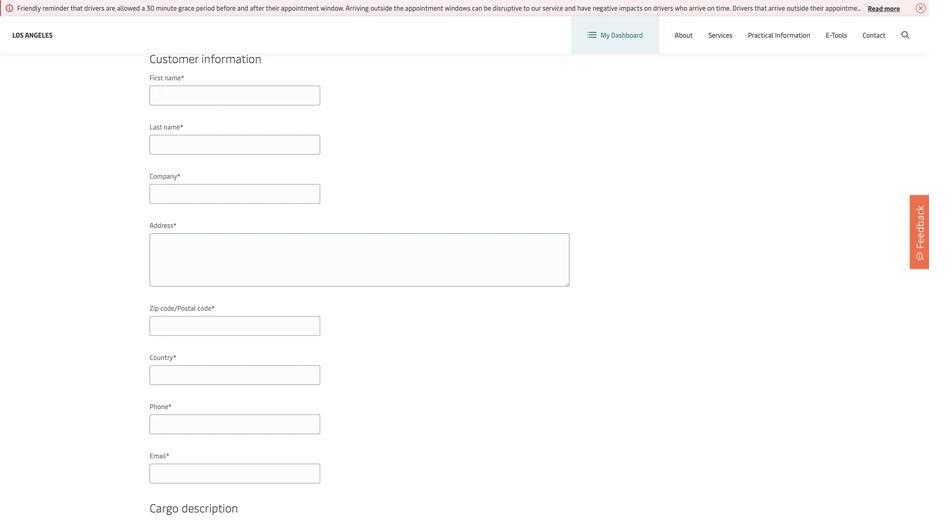 Task type: locate. For each thing, give the bounding box(es) containing it.
appointment left window.
[[281, 3, 319, 12]]

switch location
[[698, 24, 745, 33]]

0 horizontal spatial appointment
[[281, 3, 319, 12]]

be
[[484, 3, 491, 12], [901, 3, 908, 12]]

1 horizontal spatial and
[[565, 3, 576, 12]]

and
[[237, 3, 248, 12], [565, 3, 576, 12]]

and left after
[[237, 3, 248, 12]]

arriving
[[346, 3, 369, 12]]

time.
[[716, 3, 731, 12]]

be right can on the right top of the page
[[484, 3, 491, 12]]

arrive right who
[[689, 3, 706, 12]]

1 on from the left
[[644, 3, 652, 12]]

window.
[[321, 3, 344, 12]]

information
[[775, 30, 810, 39]]

login / create account
[[847, 24, 914, 33]]

2 that from the left
[[755, 3, 767, 12]]

2 outside from the left
[[787, 3, 809, 12]]

that
[[70, 3, 83, 12], [755, 3, 767, 12]]

zip code/postal code
[[150, 303, 211, 312]]

0 horizontal spatial that
[[70, 3, 83, 12]]

code
[[197, 303, 211, 312]]

name
[[165, 73, 181, 82], [164, 122, 180, 131]]

e-
[[826, 30, 832, 39]]

company
[[150, 171, 177, 180]]

Address text field
[[150, 233, 570, 287]]

arrive
[[689, 3, 706, 12], [769, 3, 785, 12]]

1 horizontal spatial their
[[810, 3, 824, 12]]

phone
[[150, 402, 168, 411]]

switch
[[698, 24, 718, 33]]

dashboard
[[611, 30, 643, 39]]

1 horizontal spatial arrive
[[769, 3, 785, 12]]

and left the have
[[565, 3, 576, 12]]

0 horizontal spatial and
[[237, 3, 248, 12]]

my
[[601, 30, 610, 39]]

that right reminder
[[70, 3, 83, 12]]

their
[[266, 3, 279, 12], [810, 3, 824, 12]]

drivers left the are
[[84, 3, 104, 12]]

drivers left who
[[653, 3, 673, 12]]

1 horizontal spatial outside
[[787, 3, 809, 12]]

Email email field
[[150, 464, 320, 483]]

period
[[196, 3, 215, 12]]

1 horizontal spatial appointment
[[405, 3, 443, 12]]

outside left the
[[370, 3, 392, 12]]

0 horizontal spatial on
[[644, 3, 652, 12]]

3 appointment from the left
[[826, 3, 864, 12]]

my dashboard button
[[588, 16, 643, 53]]

address
[[150, 221, 173, 230]]

arrive up global
[[769, 3, 785, 12]]

that right the drivers
[[755, 3, 767, 12]]

drivers
[[733, 3, 753, 12]]

appointment
[[281, 3, 319, 12], [405, 3, 443, 12], [826, 3, 864, 12]]

country
[[150, 353, 173, 362]]

description
[[182, 500, 238, 515]]

0 horizontal spatial arrive
[[689, 3, 706, 12]]

window
[[865, 3, 888, 12]]

name right the first
[[165, 73, 181, 82]]

appointment up login
[[826, 3, 864, 12]]

0 horizontal spatial their
[[266, 3, 279, 12]]

1 horizontal spatial be
[[901, 3, 908, 12]]

zip
[[150, 303, 159, 312]]

1 horizontal spatial that
[[755, 3, 767, 12]]

global
[[771, 24, 790, 33]]

appointment right the
[[405, 3, 443, 12]]

create
[[869, 24, 888, 33]]

1 horizontal spatial on
[[707, 3, 715, 12]]

practical
[[748, 30, 774, 39]]

outside up menu
[[787, 3, 809, 12]]

reminder
[[42, 3, 69, 12]]

last
[[150, 122, 162, 131]]

about button
[[675, 16, 693, 53]]

a
[[142, 3, 145, 12]]

30
[[147, 3, 154, 12]]

outside
[[370, 3, 392, 12], [787, 3, 809, 12]]

0 horizontal spatial outside
[[370, 3, 392, 12]]

disruptive
[[493, 3, 522, 12]]

drivers
[[84, 3, 104, 12], [653, 3, 673, 12]]

on right "impacts"
[[644, 3, 652, 12]]

email
[[150, 451, 166, 460]]

1 horizontal spatial drivers
[[653, 3, 673, 12]]

on
[[644, 3, 652, 12], [707, 3, 715, 12]]

los angeles link
[[12, 30, 53, 40]]

code/postal
[[160, 303, 196, 312]]

the
[[394, 3, 404, 12]]

e-tools button
[[826, 16, 847, 53]]

2 appointment from the left
[[405, 3, 443, 12]]

2 horizontal spatial appointment
[[826, 3, 864, 12]]

1 vertical spatial name
[[164, 122, 180, 131]]

negative
[[593, 3, 618, 12]]

0 horizontal spatial be
[[484, 3, 491, 12]]

on left the time.
[[707, 3, 715, 12]]

0 vertical spatial name
[[165, 73, 181, 82]]

customer information
[[150, 50, 261, 66]]

customer
[[150, 50, 199, 66]]

/
[[865, 24, 868, 33]]

1 and from the left
[[237, 3, 248, 12]]

be right will
[[901, 3, 908, 12]]

have
[[577, 3, 591, 12]]

minute
[[156, 3, 177, 12]]

0 horizontal spatial drivers
[[84, 3, 104, 12]]

los angeles
[[12, 30, 53, 39]]

name right last
[[164, 122, 180, 131]]

1 that from the left
[[70, 3, 83, 12]]



Task type: describe. For each thing, give the bounding box(es) containing it.
practical information
[[748, 30, 810, 39]]

Company text field
[[150, 184, 320, 204]]

friendly reminder that drivers are allowed a 30 minute grace period before and after their appointment window. arriving outside the appointment windows can be disruptive to our service and have negative impacts on drivers who arrive on time. drivers that arrive outside their appointment window will be turned
[[17, 3, 929, 12]]

grace
[[178, 3, 194, 12]]

services
[[709, 30, 733, 39]]

1 their from the left
[[266, 3, 279, 12]]

last name
[[150, 122, 180, 131]]

cargo description
[[150, 500, 238, 515]]

global menu
[[771, 24, 808, 33]]

to
[[524, 3, 530, 12]]

services button
[[709, 16, 733, 53]]

service
[[543, 3, 563, 12]]

our
[[531, 3, 541, 12]]

turned
[[910, 3, 929, 12]]

read
[[868, 3, 883, 13]]

contact button
[[863, 16, 886, 53]]

2 be from the left
[[901, 3, 908, 12]]

read more
[[868, 3, 900, 13]]

1 appointment from the left
[[281, 3, 319, 12]]

Last name text field
[[150, 135, 320, 155]]

are
[[106, 3, 115, 12]]

Phone telephone field
[[150, 415, 320, 434]]

e-tools
[[826, 30, 847, 39]]

my dashboard
[[601, 30, 643, 39]]

feedback button
[[910, 195, 929, 269]]

First name text field
[[150, 86, 320, 105]]

first
[[150, 73, 163, 82]]

1 be from the left
[[484, 3, 491, 12]]

login / create account link
[[832, 16, 914, 41]]

Country text field
[[150, 365, 320, 385]]

contact
[[863, 30, 886, 39]]

friendly
[[17, 3, 41, 12]]

1 drivers from the left
[[84, 3, 104, 12]]

read more button
[[868, 3, 900, 13]]

about
[[675, 30, 693, 39]]

2 arrive from the left
[[769, 3, 785, 12]]

switch location button
[[685, 24, 745, 33]]

1 outside from the left
[[370, 3, 392, 12]]

2 their from the left
[[810, 3, 824, 12]]

feedback
[[913, 205, 927, 249]]

Zip code/Postal code text field
[[150, 316, 320, 336]]

2 and from the left
[[565, 3, 576, 12]]

2 on from the left
[[707, 3, 715, 12]]

angeles
[[25, 30, 53, 39]]

menu
[[792, 24, 808, 33]]

name for first name
[[165, 73, 181, 82]]

after
[[250, 3, 264, 12]]

1 arrive from the left
[[689, 3, 706, 12]]

information
[[201, 50, 261, 66]]

practical information button
[[748, 16, 810, 53]]

who
[[675, 3, 687, 12]]

close alert image
[[916, 3, 926, 13]]

name for last name
[[164, 122, 180, 131]]

2 drivers from the left
[[653, 3, 673, 12]]

los
[[12, 30, 24, 39]]

cargo
[[150, 500, 179, 515]]

location
[[720, 24, 745, 33]]

will
[[889, 3, 900, 12]]

windows
[[445, 3, 471, 12]]

account
[[889, 24, 914, 33]]

tools
[[832, 30, 847, 39]]

global menu button
[[753, 16, 817, 41]]

can
[[472, 3, 482, 12]]

before
[[216, 3, 236, 12]]

more
[[885, 3, 900, 13]]

impacts
[[619, 3, 643, 12]]

allowed
[[117, 3, 140, 12]]

login
[[847, 24, 863, 33]]

first name
[[150, 73, 181, 82]]



Task type: vqa. For each thing, say whether or not it's contained in the screenshot.
09/26/23 17:00
no



